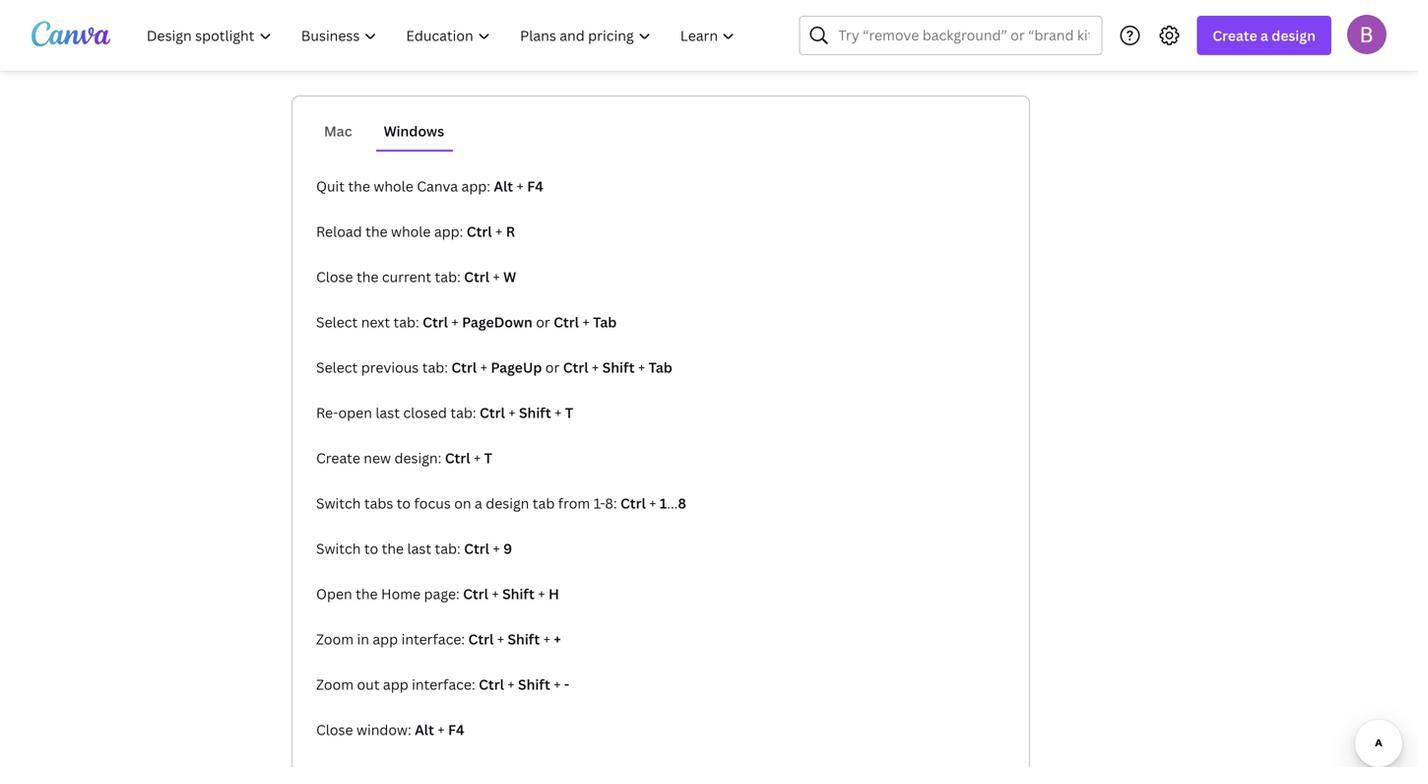 Task type: vqa. For each thing, say whether or not it's contained in the screenshot.


Task type: locate. For each thing, give the bounding box(es) containing it.
zoom in app interface: ctrl + shift + +
[[316, 630, 561, 649]]

last down focus
[[407, 539, 431, 558]]

app: right canva
[[461, 177, 490, 196]]

0 vertical spatial zoom
[[316, 630, 354, 649]]

1 horizontal spatial create
[[1213, 26, 1257, 45]]

close
[[316, 267, 353, 286], [316, 720, 353, 739]]

re-
[[316, 403, 338, 422]]

1 switch from the top
[[316, 494, 361, 513]]

0 horizontal spatial alt
[[415, 720, 434, 739]]

create for create a design
[[1213, 26, 1257, 45]]

design left tab
[[486, 494, 529, 513]]

current
[[382, 267, 431, 286]]

design
[[1272, 26, 1316, 45], [486, 494, 529, 513]]

app up windows button
[[395, 40, 441, 72]]

select for select previous tab: ctrl + pageup or ctrl + shift + tab
[[316, 358, 358, 377]]

2 select from the top
[[316, 358, 358, 377]]

0 vertical spatial t
[[565, 403, 573, 422]]

create
[[1213, 26, 1257, 45], [316, 449, 360, 467]]

shift for h
[[502, 585, 535, 603]]

0 vertical spatial interface:
[[401, 630, 465, 649]]

close down reload
[[316, 267, 353, 286]]

1 vertical spatial interface:
[[412, 675, 475, 694]]

last right open
[[376, 403, 400, 422]]

design left bob builder icon
[[1272, 26, 1316, 45]]

open the home page: ctrl + shift + h
[[316, 585, 559, 603]]

t
[[565, 403, 573, 422], [484, 449, 492, 467]]

to down tabs
[[364, 539, 378, 558]]

0 vertical spatial design
[[1272, 26, 1316, 45]]

h
[[549, 585, 559, 603]]

f4
[[527, 177, 544, 196], [448, 720, 465, 739]]

the for quit
[[348, 177, 370, 196]]

tab: right 'previous'
[[422, 358, 448, 377]]

the for open
[[356, 585, 378, 603]]

whole for app:
[[391, 222, 431, 241]]

select for select next tab: ctrl + pagedown or ctrl + tab
[[316, 313, 358, 331]]

0 vertical spatial f4
[[527, 177, 544, 196]]

alt
[[494, 177, 513, 196], [415, 720, 434, 739]]

select
[[316, 313, 358, 331], [316, 358, 358, 377]]

select next tab: ctrl + pagedown or ctrl + tab
[[316, 313, 617, 331]]

ctrl right page:
[[463, 585, 488, 603]]

ctrl down select previous tab: ctrl + pageup or ctrl + shift + tab
[[480, 403, 505, 422]]

2 close from the top
[[316, 720, 353, 739]]

the left current
[[357, 267, 379, 286]]

ctrl down select next tab: ctrl + pagedown or ctrl + tab
[[451, 358, 477, 377]]

the right open
[[356, 585, 378, 603]]

0 vertical spatial close
[[316, 267, 353, 286]]

pagedown
[[462, 313, 533, 331]]

app
[[395, 40, 441, 72], [373, 630, 398, 649], [383, 675, 408, 694]]

close the current tab: ctrl + w
[[316, 267, 516, 286]]

1 horizontal spatial tab
[[649, 358, 672, 377]]

2 vertical spatial app
[[383, 675, 408, 694]]

t up switch tabs to focus on a design tab from 1-8: ctrl + 1 ... 8
[[484, 449, 492, 467]]

zoom left the out
[[316, 675, 354, 694]]

1 select from the top
[[316, 313, 358, 331]]

1 vertical spatial alt
[[415, 720, 434, 739]]

to
[[397, 494, 411, 513], [364, 539, 378, 558]]

interface: down open the home page: ctrl + shift + h
[[401, 630, 465, 649]]

1 vertical spatial tab
[[649, 358, 672, 377]]

windows button
[[376, 112, 452, 150]]

8:
[[605, 494, 617, 513]]

zoom left the in
[[316, 630, 354, 649]]

switch
[[316, 494, 361, 513], [316, 539, 361, 558]]

1 vertical spatial switch
[[316, 539, 361, 558]]

...
[[667, 494, 678, 513]]

the up home
[[382, 539, 404, 558]]

app right the out
[[383, 675, 408, 694]]

whole
[[374, 177, 413, 196], [391, 222, 431, 241]]

last
[[376, 403, 400, 422], [407, 539, 431, 558]]

close left window:
[[316, 720, 353, 739]]

open
[[338, 403, 372, 422]]

1 vertical spatial whole
[[391, 222, 431, 241]]

0 vertical spatial whole
[[374, 177, 413, 196]]

design inside "dropdown button"
[[1272, 26, 1316, 45]]

select up the re-
[[316, 358, 358, 377]]

tab:
[[435, 267, 461, 286], [393, 313, 419, 331], [422, 358, 448, 377], [450, 403, 476, 422], [435, 539, 461, 558]]

alt right window:
[[415, 720, 434, 739]]

windows
[[384, 122, 444, 140]]

1 horizontal spatial last
[[407, 539, 431, 558]]

switch tabs to focus on a design tab from 1-8: ctrl + 1 ... 8
[[316, 494, 686, 513]]

0 vertical spatial alt
[[494, 177, 513, 196]]

+
[[517, 177, 524, 196], [495, 222, 503, 241], [493, 267, 500, 286], [451, 313, 459, 331], [582, 313, 590, 331], [480, 358, 487, 377], [592, 358, 599, 377], [638, 358, 645, 377], [508, 403, 516, 422], [555, 403, 562, 422], [474, 449, 481, 467], [649, 494, 656, 513], [493, 539, 500, 558], [492, 585, 499, 603], [538, 585, 545, 603], [497, 630, 504, 649], [543, 630, 551, 649], [554, 630, 561, 649], [508, 675, 515, 694], [554, 675, 561, 694], [438, 720, 445, 739]]

reload
[[316, 222, 362, 241]]

1 horizontal spatial design
[[1272, 26, 1316, 45]]

0 horizontal spatial create
[[316, 449, 360, 467]]

in
[[357, 630, 369, 649]]

the for close
[[357, 267, 379, 286]]

whole left canva
[[374, 177, 413, 196]]

a
[[1261, 26, 1269, 45], [475, 494, 482, 513]]

f4 down zoom out app interface: ctrl + shift + -
[[448, 720, 465, 739]]

0 vertical spatial a
[[1261, 26, 1269, 45]]

interface:
[[401, 630, 465, 649], [412, 675, 475, 694]]

1 horizontal spatial alt
[[494, 177, 513, 196]]

8
[[678, 494, 686, 513]]

1 vertical spatial a
[[475, 494, 482, 513]]

to right tabs
[[397, 494, 411, 513]]

interface: down zoom in app interface: ctrl + shift + +
[[412, 675, 475, 694]]

f4 right canva
[[527, 177, 544, 196]]

the right reload
[[365, 222, 388, 241]]

0 vertical spatial last
[[376, 403, 400, 422]]

create inside "dropdown button"
[[1213, 26, 1257, 45]]

shift for +
[[508, 630, 540, 649]]

1 horizontal spatial a
[[1261, 26, 1269, 45]]

1 vertical spatial create
[[316, 449, 360, 467]]

or
[[536, 313, 550, 331], [545, 358, 560, 377]]

app right the in
[[373, 630, 398, 649]]

1 horizontal spatial to
[[397, 494, 411, 513]]

top level navigation element
[[134, 16, 752, 55]]

zoom
[[316, 630, 354, 649], [316, 675, 354, 694]]

ctrl left 9
[[464, 539, 489, 558]]

interface: for zoom in app interface:
[[401, 630, 465, 649]]

0 vertical spatial tab
[[593, 313, 617, 331]]

1 vertical spatial zoom
[[316, 675, 354, 694]]

shift
[[602, 358, 635, 377], [519, 403, 551, 422], [502, 585, 535, 603], [508, 630, 540, 649], [518, 675, 550, 694]]

switch left tabs
[[316, 494, 361, 513]]

2 switch from the top
[[316, 539, 361, 558]]

w
[[503, 267, 516, 286]]

1 vertical spatial close
[[316, 720, 353, 739]]

whole up current
[[391, 222, 431, 241]]

or right pageup
[[545, 358, 560, 377]]

shortcuts
[[445, 40, 562, 72]]

tabs
[[364, 494, 393, 513]]

t down select previous tab: ctrl + pageup or ctrl + shift + tab
[[565, 403, 573, 422]]

1 zoom from the top
[[316, 630, 354, 649]]

1 vertical spatial app
[[373, 630, 398, 649]]

1 vertical spatial or
[[545, 358, 560, 377]]

0 horizontal spatial a
[[475, 494, 482, 513]]

1 vertical spatial select
[[316, 358, 358, 377]]

0 vertical spatial to
[[397, 494, 411, 513]]

0 vertical spatial create
[[1213, 26, 1257, 45]]

new
[[364, 449, 391, 467]]

0 horizontal spatial last
[[376, 403, 400, 422]]

switch up open
[[316, 539, 361, 558]]

tab: right the next
[[393, 313, 419, 331]]

0 vertical spatial app
[[395, 40, 441, 72]]

ctrl
[[467, 222, 492, 241], [464, 267, 489, 286], [423, 313, 448, 331], [554, 313, 579, 331], [451, 358, 477, 377], [563, 358, 588, 377], [480, 403, 505, 422], [445, 449, 470, 467], [620, 494, 646, 513], [464, 539, 489, 558], [463, 585, 488, 603], [468, 630, 494, 649], [479, 675, 504, 694]]

the right quit
[[348, 177, 370, 196]]

0 horizontal spatial f4
[[448, 720, 465, 739]]

select left the next
[[316, 313, 358, 331]]

1 vertical spatial to
[[364, 539, 378, 558]]

Try "remove background" or "brand kit" search field
[[839, 17, 1090, 54]]

app:
[[461, 177, 490, 196], [434, 222, 463, 241]]

1 vertical spatial f4
[[448, 720, 465, 739]]

0 vertical spatial or
[[536, 313, 550, 331]]

0 horizontal spatial to
[[364, 539, 378, 558]]

open
[[316, 585, 352, 603]]

the
[[348, 177, 370, 196], [365, 222, 388, 241], [357, 267, 379, 286], [382, 539, 404, 558], [356, 585, 378, 603]]

page:
[[424, 585, 460, 603]]

1 horizontal spatial f4
[[527, 177, 544, 196]]

alt up r
[[494, 177, 513, 196]]

1 vertical spatial t
[[484, 449, 492, 467]]

0 horizontal spatial design
[[486, 494, 529, 513]]

app for in
[[373, 630, 398, 649]]

app: down canva
[[434, 222, 463, 241]]

1 close from the top
[[316, 267, 353, 286]]

1 vertical spatial last
[[407, 539, 431, 558]]

tab: up page:
[[435, 539, 461, 558]]

ctrl right '8:'
[[620, 494, 646, 513]]

1 horizontal spatial t
[[565, 403, 573, 422]]

create for create new design: ctrl + t
[[316, 449, 360, 467]]

or right pagedown
[[536, 313, 550, 331]]

0 vertical spatial switch
[[316, 494, 361, 513]]

2 zoom from the top
[[316, 675, 354, 694]]

interface: for zoom out app interface:
[[412, 675, 475, 694]]

tab: right current
[[435, 267, 461, 286]]

close window: alt + f4
[[316, 720, 465, 739]]

tab
[[593, 313, 617, 331], [649, 358, 672, 377]]

or for pagedown
[[536, 313, 550, 331]]

0 vertical spatial select
[[316, 313, 358, 331]]

canva
[[417, 177, 458, 196]]



Task type: describe. For each thing, give the bounding box(es) containing it.
previous
[[361, 358, 419, 377]]

quit the whole canva app: alt + f4
[[316, 177, 544, 196]]

on
[[454, 494, 471, 513]]

ctrl up zoom out app interface: ctrl + shift + -
[[468, 630, 494, 649]]

window:
[[357, 720, 411, 739]]

the for reload
[[365, 222, 388, 241]]

-
[[564, 675, 570, 694]]

1-
[[594, 494, 605, 513]]

whole for canva
[[374, 177, 413, 196]]

pageup
[[491, 358, 542, 377]]

focus
[[414, 494, 451, 513]]

0 horizontal spatial t
[[484, 449, 492, 467]]

ctrl down close the current tab: ctrl + w
[[423, 313, 448, 331]]

or for pageup
[[545, 358, 560, 377]]

ctrl down zoom in app interface: ctrl + shift + +
[[479, 675, 504, 694]]

create a design
[[1213, 26, 1316, 45]]

switch for switch to the last tab: ctrl + 9
[[316, 539, 361, 558]]

9
[[503, 539, 512, 558]]

next
[[361, 313, 390, 331]]

1 vertical spatial design
[[486, 494, 529, 513]]

desktop app shortcuts
[[292, 40, 562, 72]]

create new design: ctrl + t
[[316, 449, 492, 467]]

1 vertical spatial app:
[[434, 222, 463, 241]]

a inside "dropdown button"
[[1261, 26, 1269, 45]]

re-open last closed tab: ctrl + shift + t
[[316, 403, 573, 422]]

app for out
[[383, 675, 408, 694]]

1
[[660, 494, 667, 513]]

switch for switch tabs to focus on a design tab from 1-8: ctrl + 1 ... 8
[[316, 494, 361, 513]]

desktop
[[292, 40, 390, 72]]

zoom for zoom out app interface:
[[316, 675, 354, 694]]

design:
[[394, 449, 442, 467]]

create a design button
[[1197, 16, 1332, 55]]

ctrl right pagedown
[[554, 313, 579, 331]]

zoom for zoom in app interface:
[[316, 630, 354, 649]]

bob builder image
[[1347, 15, 1387, 54]]

tab: right closed
[[450, 403, 476, 422]]

0 horizontal spatial tab
[[593, 313, 617, 331]]

0 vertical spatial app:
[[461, 177, 490, 196]]

tab
[[533, 494, 555, 513]]

closed
[[403, 403, 447, 422]]

switch to the last tab: ctrl + 9
[[316, 539, 512, 558]]

ctrl right design:
[[445, 449, 470, 467]]

r
[[506, 222, 515, 241]]

ctrl left w in the top left of the page
[[464, 267, 489, 286]]

close for close the current tab: ctrl + w
[[316, 267, 353, 286]]

home
[[381, 585, 421, 603]]

select previous tab: ctrl + pageup or ctrl + shift + tab
[[316, 358, 672, 377]]

close for close window: alt + f4
[[316, 720, 353, 739]]

shift for -
[[518, 675, 550, 694]]

ctrl right pageup
[[563, 358, 588, 377]]

zoom out app interface: ctrl + shift + -
[[316, 675, 570, 694]]

mac
[[324, 122, 352, 140]]

out
[[357, 675, 380, 694]]

quit
[[316, 177, 345, 196]]

mac button
[[316, 112, 360, 150]]

from
[[558, 494, 590, 513]]

reload the whole app: ctrl + r
[[316, 222, 515, 241]]

ctrl left r
[[467, 222, 492, 241]]



